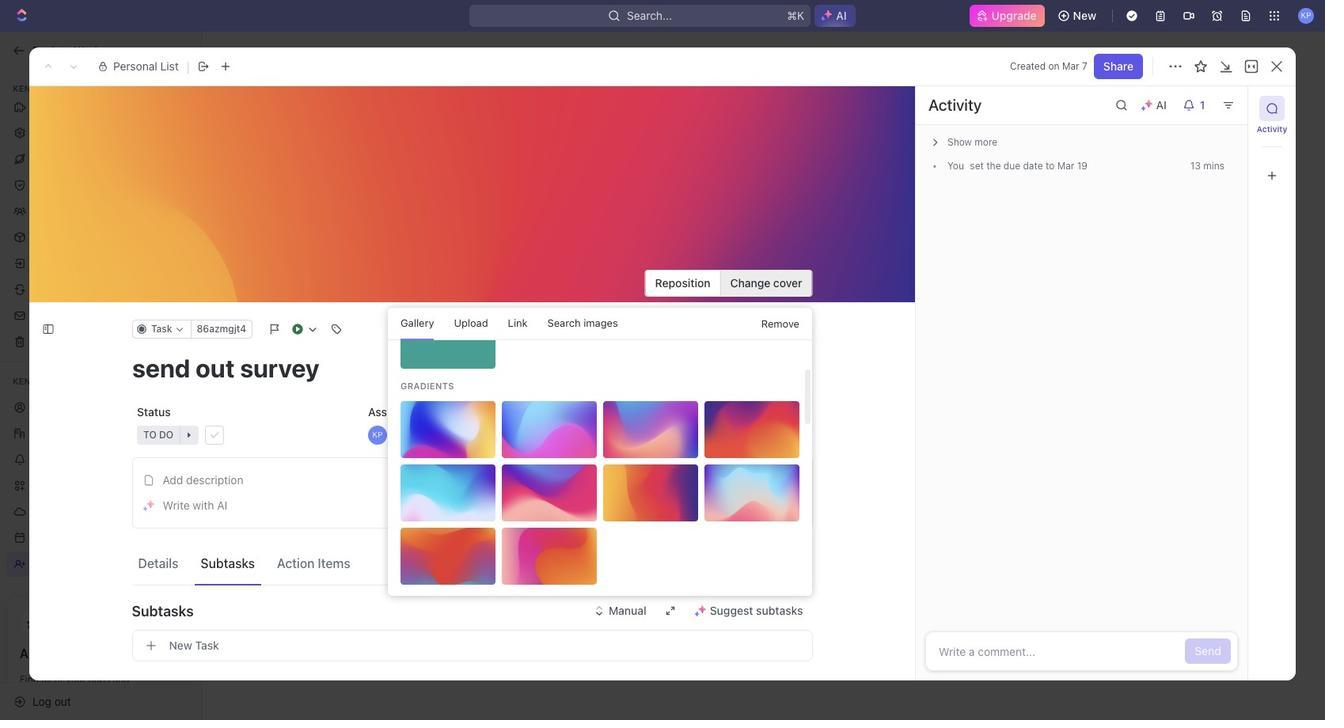 Task type: vqa. For each thing, say whether or not it's contained in the screenshot.
the top THE COLORS
no



Task type: locate. For each thing, give the bounding box(es) containing it.
0 horizontal spatial to
[[61, 43, 71, 57]]

suggest
[[710, 604, 753, 617]]

1 vertical spatial task
[[195, 639, 219, 652]]

subtasks up new task
[[132, 603, 194, 619]]

into
[[728, 403, 755, 422]]

to inside button
[[61, 43, 71, 57]]

app down and
[[125, 688, 143, 700]]

new up 7
[[1073, 9, 1096, 22]]

on
[[1048, 60, 1060, 72]]

mar inside task sidebar content section
[[1057, 160, 1074, 172]]

api
[[75, 282, 92, 296]]

new button
[[1051, 3, 1106, 28]]

change cover
[[730, 276, 802, 290]]

details
[[138, 556, 178, 570]]

0 vertical spatial to
[[61, 43, 71, 57]]

0 vertical spatial subtasks
[[201, 556, 255, 570]]

add
[[163, 473, 183, 487]]

you set the due date to mar 19
[[947, 160, 1088, 172]]

0 horizontal spatial activity
[[928, 96, 982, 114]]

images
[[584, 317, 618, 329]]

settings link
[[6, 120, 196, 145]]

1 vertical spatial your
[[66, 674, 86, 685]]

out
[[54, 695, 71, 708]]

write with ai
[[163, 499, 227, 512]]

1 horizontal spatial to
[[419, 405, 429, 419]]

you
[[947, 160, 964, 172]]

send
[[1195, 644, 1221, 658]]

clickup
[[32, 282, 72, 296]]

revenue
[[759, 403, 816, 422]]

to right the date
[[1046, 160, 1055, 172]]

task
[[32, 230, 56, 243], [195, 639, 219, 652]]

ai
[[217, 499, 227, 512]]

email
[[32, 308, 60, 322]]

center!
[[145, 688, 179, 700]]

86azmgjt4 button
[[190, 320, 252, 339]]

task types link
[[6, 224, 196, 250]]

0 vertical spatial app
[[20, 647, 44, 661]]

created
[[1010, 60, 1046, 72]]

change cover button
[[721, 271, 812, 296]]

1 vertical spatial mar
[[1057, 160, 1074, 172]]

find
[[20, 674, 39, 685]]

clickup api link
[[6, 277, 196, 302]]

activity
[[928, 96, 982, 114], [1257, 124, 1287, 134]]

apps
[[88, 674, 110, 685]]

0 horizontal spatial your
[[66, 674, 86, 685]]

0 horizontal spatial subtasks
[[132, 603, 194, 619]]

2 vertical spatial to
[[419, 405, 429, 419]]

learn
[[727, 471, 764, 488]]

app center
[[20, 647, 88, 661]]

new
[[1073, 9, 1096, 22], [157, 612, 177, 622], [169, 639, 192, 652]]

1 horizontal spatial app
[[125, 688, 143, 700]]

1 vertical spatial app
[[125, 688, 143, 700]]

to down the gradients link
[[419, 405, 429, 419]]

1 vertical spatial new
[[157, 612, 177, 622]]

settings
[[32, 125, 75, 139]]

to inside task sidebar content section
[[1046, 160, 1055, 172]]

mar
[[1062, 60, 1079, 72], [1057, 160, 1074, 172]]

0 vertical spatial your
[[629, 403, 661, 422]]

learn more
[[727, 471, 801, 488]]

assigned
[[368, 405, 416, 419]]

center
[[47, 647, 88, 661]]

personal list |
[[113, 58, 190, 74]]

gradients
[[401, 381, 454, 391]]

new for task
[[169, 639, 192, 652]]

clickapps link
[[6, 68, 196, 93]]

of
[[54, 674, 63, 685]]

task types
[[32, 230, 89, 243]]

program
[[761, 420, 823, 439]]

action items button
[[271, 549, 357, 578]]

exports
[[81, 256, 120, 270]]

to
[[61, 43, 71, 57], [1046, 160, 1055, 172], [419, 405, 429, 419]]

1 horizontal spatial activity
[[1257, 124, 1287, 134]]

2 horizontal spatial to
[[1046, 160, 1055, 172]]

1 vertical spatial to
[[1046, 160, 1055, 172]]

write with ai button
[[137, 493, 807, 518]]

task sidebar content section
[[915, 86, 1247, 681]]

your inside 'turn your referrals into revenue - join clickup's affiliate program'
[[629, 403, 661, 422]]

cover
[[773, 276, 802, 290]]

mar left 19
[[1057, 160, 1074, 172]]

new
[[104, 688, 122, 700]]

affiliate
[[705, 420, 758, 439]]

0 vertical spatial activity
[[928, 96, 982, 114]]

mar left 7
[[1062, 60, 1079, 72]]

subtasks inside button
[[201, 556, 255, 570]]

new up new task
[[157, 612, 177, 622]]

0 horizontal spatial task
[[32, 230, 56, 243]]

new for the new button
[[1073, 9, 1096, 22]]

your right due at the left bottom
[[629, 403, 661, 422]]

app up find
[[20, 647, 44, 661]]

imports / exports link
[[6, 251, 196, 276]]

1 horizontal spatial subtasks
[[201, 556, 255, 570]]

1 vertical spatial subtasks
[[132, 603, 194, 619]]

subtasks inside dropdown button
[[132, 603, 194, 619]]

new up center!
[[169, 639, 192, 652]]

remove
[[761, 317, 799, 330]]

task sidebar navigation tab list
[[1255, 96, 1289, 188]]

your up in
[[66, 674, 86, 685]]

permissions
[[88, 178, 150, 191]]

0 vertical spatial task
[[32, 230, 56, 243]]

your inside find all of your apps and integrations in our new app center!
[[66, 674, 86, 685]]

2 vertical spatial new
[[169, 639, 192, 652]]

1 horizontal spatial task
[[195, 639, 219, 652]]

and
[[113, 674, 130, 685]]

0 vertical spatial new
[[1073, 9, 1096, 22]]

suggest subtasks button
[[684, 598, 813, 624]]

clickapps
[[32, 73, 84, 87]]

email integration link
[[6, 303, 196, 328]]

action items
[[277, 556, 350, 570]]

1 horizontal spatial your
[[629, 403, 661, 422]]

to right back
[[61, 43, 71, 57]]

due date
[[599, 405, 647, 419]]

teams
[[32, 204, 66, 217]]

email integration
[[32, 308, 118, 322]]

activity inside task sidebar navigation tab list
[[1257, 124, 1287, 134]]

1 vertical spatial activity
[[1257, 124, 1287, 134]]

imports
[[32, 256, 72, 270]]

integrations link
[[6, 94, 196, 119]]

integrations
[[32, 99, 93, 113]]

Edit task name text field
[[132, 353, 813, 383]]

subtasks
[[756, 604, 803, 617]]

app
[[20, 647, 44, 661], [125, 688, 143, 700]]

turn
[[593, 403, 625, 422]]

subtasks
[[201, 556, 255, 570], [132, 603, 194, 619]]

subtasks down ai
[[201, 556, 255, 570]]

mins
[[1203, 160, 1225, 172]]



Task type: describe. For each thing, give the bounding box(es) containing it.
19
[[1077, 160, 1088, 172]]

with
[[193, 499, 214, 512]]

our
[[86, 688, 101, 700]]

app inside find all of your apps and integrations in our new app center!
[[125, 688, 143, 700]]

activity inside task sidebar content section
[[928, 96, 982, 114]]

items
[[318, 556, 350, 570]]

description
[[186, 473, 243, 487]]

status
[[137, 405, 170, 419]]

turn your referrals into revenue - join clickup's affiliate program
[[593, 403, 935, 439]]

reposition
[[655, 276, 710, 290]]

due
[[1004, 160, 1020, 172]]

back to workspace
[[32, 43, 131, 57]]

action
[[277, 556, 315, 570]]

write
[[163, 499, 190, 512]]

clickup api
[[32, 282, 92, 296]]

rewards graphic@2x image
[[587, 116, 941, 371]]

in
[[76, 688, 84, 700]]

security
[[32, 178, 75, 191]]

upload
[[454, 317, 488, 329]]

upgrade
[[991, 9, 1037, 22]]

trash link
[[6, 329, 196, 354]]

13
[[1190, 160, 1201, 172]]

to for back to workspace
[[61, 43, 71, 57]]

security & permissions link
[[6, 172, 196, 197]]

assigned to
[[368, 405, 429, 419]]

change
[[730, 276, 770, 290]]

add description button
[[137, 468, 807, 493]]

date
[[623, 405, 647, 419]]

types
[[59, 230, 89, 243]]

search...
[[627, 9, 672, 22]]

&
[[78, 178, 85, 191]]

all
[[42, 674, 52, 685]]

search
[[547, 317, 581, 329]]

send button
[[1185, 639, 1231, 664]]

the
[[986, 160, 1001, 172]]

due
[[599, 405, 620, 419]]

integrations
[[20, 688, 73, 700]]

0 vertical spatial mar
[[1062, 60, 1079, 72]]

upgrade link
[[969, 5, 1045, 27]]

0 horizontal spatial app
[[20, 647, 44, 661]]

date
[[1023, 160, 1043, 172]]

reposition button
[[646, 271, 721, 296]]

search images
[[547, 317, 618, 329]]

back
[[32, 43, 58, 57]]

to for assigned to
[[419, 405, 429, 419]]

gradients link
[[401, 381, 454, 391]]

86azmgjt4
[[196, 323, 246, 335]]

personal list link
[[113, 59, 179, 73]]

subtasks button
[[194, 549, 261, 578]]

spaces
[[32, 152, 70, 165]]

join
[[832, 403, 862, 422]]

log
[[32, 695, 51, 708]]

subtasks for subtasks dropdown button
[[132, 603, 194, 619]]

subtasks button
[[132, 592, 813, 630]]

imports / exports
[[32, 256, 120, 270]]

share button
[[1094, 54, 1143, 79]]

13 mins
[[1190, 160, 1225, 172]]

referrals
[[665, 403, 724, 422]]

-
[[820, 403, 828, 422]]

7
[[1082, 60, 1087, 72]]

change cover button
[[721, 271, 812, 296]]

created on mar 7
[[1010, 60, 1087, 72]]

personal
[[113, 59, 157, 73]]

clickup's
[[866, 403, 935, 422]]

subtasks for subtasks button
[[201, 556, 255, 570]]

gallery
[[401, 317, 434, 329]]

set
[[970, 160, 984, 172]]

workspace
[[74, 43, 131, 57]]

teams link
[[6, 198, 196, 224]]

log out button
[[6, 689, 188, 714]]

task inside button
[[195, 639, 219, 652]]

integration
[[63, 308, 118, 322]]

share
[[1103, 59, 1133, 73]]

details button
[[132, 549, 185, 578]]

learn more link
[[703, 454, 825, 504]]



